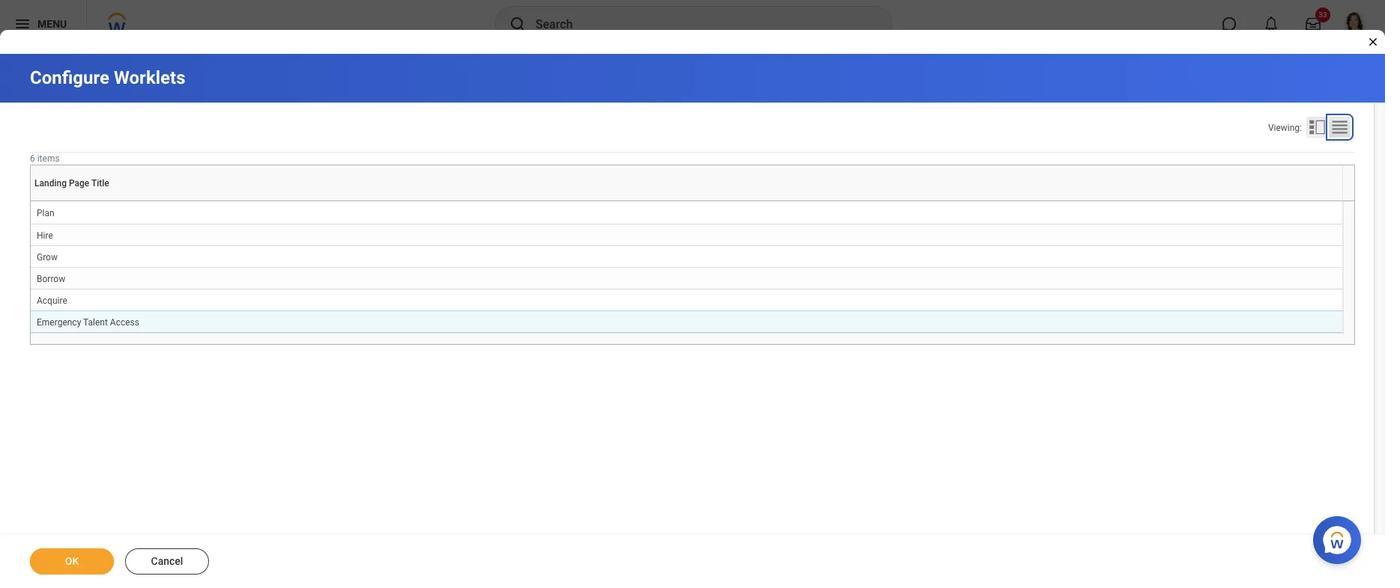Task type: vqa. For each thing, say whether or not it's contained in the screenshot.
Profile Logan McNeil ELEMENT
yes



Task type: describe. For each thing, give the bounding box(es) containing it.
access
[[110, 317, 139, 328]]

configure worklets
[[30, 67, 185, 88]]

inbox large image
[[1306, 16, 1321, 31]]

1 vertical spatial landing
[[683, 201, 686, 202]]

1 horizontal spatial landing page title
[[683, 201, 689, 202]]

items
[[37, 154, 60, 164]]

emergency talent access
[[37, 317, 139, 328]]

configure worklets main content
[[0, 54, 1386, 589]]

Toggle to Grid view radio
[[1329, 117, 1351, 138]]

borrow
[[37, 274, 65, 284]]

ok button
[[30, 549, 114, 576]]

viewing: option group
[[1269, 117, 1356, 141]]

profile logan mcneil element
[[1335, 7, 1377, 40]]

1 vertical spatial page
[[686, 201, 688, 202]]

row element containing hire
[[31, 224, 1343, 246]]

row element containing borrow
[[31, 268, 1343, 289]]

configure
[[30, 67, 109, 88]]

hire
[[37, 231, 53, 241]]

emergency
[[37, 317, 81, 328]]

Toggle to List Detail view radio
[[1307, 117, 1329, 138]]

grow
[[37, 252, 58, 263]]

0 horizontal spatial landing page title
[[34, 178, 109, 189]]



Task type: locate. For each thing, give the bounding box(es) containing it.
1 vertical spatial title
[[688, 201, 689, 202]]

search image
[[509, 15, 527, 33]]

3 row element from the top
[[31, 311, 1343, 333]]

0 vertical spatial landing page title
[[34, 178, 109, 189]]

0 horizontal spatial landing
[[34, 178, 67, 189]]

configure worklets dialog
[[0, 0, 1386, 589]]

acquire
[[37, 296, 67, 306]]

2 vertical spatial row element
[[31, 311, 1343, 333]]

0 vertical spatial page
[[69, 178, 89, 189]]

1 horizontal spatial title
[[688, 201, 689, 202]]

1 horizontal spatial landing
[[683, 201, 686, 202]]

0 vertical spatial title
[[91, 178, 109, 189]]

row element containing emergency talent access
[[31, 311, 1343, 333]]

1 vertical spatial landing page title
[[683, 201, 689, 202]]

0 horizontal spatial page
[[69, 178, 89, 189]]

landing
[[34, 178, 67, 189], [683, 201, 686, 202]]

1 vertical spatial row element
[[31, 268, 1343, 289]]

landing page title
[[34, 178, 109, 189], [683, 201, 689, 202]]

viewing:
[[1269, 123, 1302, 133]]

cancel
[[151, 556, 183, 568]]

title
[[91, 178, 109, 189], [688, 201, 689, 202]]

0 vertical spatial row element
[[31, 224, 1343, 246]]

0 vertical spatial landing
[[34, 178, 67, 189]]

notifications large image
[[1264, 16, 1279, 31]]

6
[[30, 154, 35, 164]]

plan
[[37, 208, 54, 219]]

0 horizontal spatial title
[[91, 178, 109, 189]]

talent
[[83, 317, 108, 328]]

1 row element from the top
[[31, 224, 1343, 246]]

6 items
[[30, 154, 60, 164]]

page
[[69, 178, 89, 189], [686, 201, 688, 202]]

row element
[[31, 224, 1343, 246], [31, 268, 1343, 289], [31, 311, 1343, 333]]

cancel button
[[125, 549, 209, 576]]

ok
[[65, 556, 79, 568]]

landing page title button
[[683, 201, 690, 202]]

workday assistant region
[[1314, 511, 1368, 565]]

worklets
[[114, 67, 185, 88]]

close configure worklets image
[[1368, 36, 1380, 48]]

1 horizontal spatial page
[[686, 201, 688, 202]]

2 row element from the top
[[31, 268, 1343, 289]]



